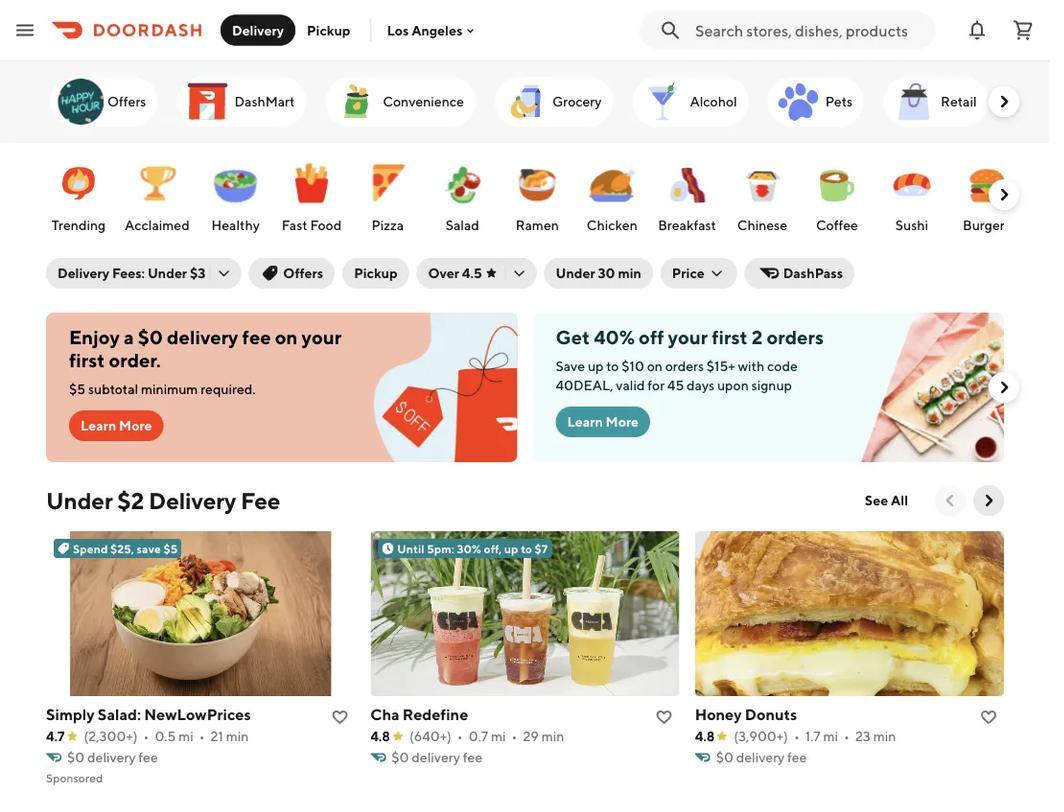 Task type: locate. For each thing, give the bounding box(es) containing it.
delivery button
[[221, 15, 296, 46]]

under $2 delivery fee link
[[46, 486, 280, 516]]

1 vertical spatial to
[[521, 542, 533, 556]]

4.8 down "honey"
[[695, 729, 715, 745]]

more for up
[[606, 414, 639, 430]]

1 vertical spatial offers
[[283, 265, 324, 281]]

mi right 1.7
[[824, 729, 839, 745]]

• left 0.5
[[144, 729, 149, 745]]

convenience image
[[333, 79, 379, 125]]

delivery left "fees:"
[[58, 265, 109, 281]]

2
[[752, 326, 763, 349]]

1 vertical spatial up
[[505, 542, 519, 556]]

pickup button down pizza
[[343, 258, 409, 289]]

delivery for cha redefine
[[412, 750, 461, 766]]

learn more down 40deal,
[[568, 414, 639, 430]]

0 horizontal spatial pickup
[[307, 22, 351, 38]]

0 horizontal spatial mi
[[179, 729, 194, 745]]

your right off
[[669, 326, 708, 349]]

delivery down (2,300+)
[[87, 750, 136, 766]]

1 your from the left
[[302, 326, 342, 349]]

learn more
[[568, 414, 639, 430], [81, 418, 152, 434]]

1 vertical spatial $5
[[164, 542, 178, 556]]

first down enjoy
[[69, 349, 105, 372]]

under left 30 on the right top of the page
[[556, 265, 596, 281]]

food
[[310, 217, 342, 233]]

1 vertical spatial delivery
[[58, 265, 109, 281]]

1 vertical spatial pickup
[[354, 265, 398, 281]]

$​0 delivery fee down (2,300+)
[[67, 750, 158, 766]]

0 horizontal spatial learn
[[81, 418, 116, 434]]

1 horizontal spatial up
[[588, 358, 604, 374]]

0 vertical spatial $5
[[69, 382, 86, 397]]

1 • from the left
[[144, 729, 149, 745]]

required.
[[201, 382, 256, 397]]

mi right 0.5
[[179, 729, 194, 745]]

chicken
[[587, 217, 638, 233]]

on down offers 'button'
[[275, 326, 298, 349]]

•
[[144, 729, 149, 745], [199, 729, 205, 745], [458, 729, 463, 745], [512, 729, 518, 745], [795, 729, 800, 745], [845, 729, 850, 745]]

fee inside enjoy a $0 delivery fee on your first order. $5 subtotal minimum required.
[[242, 326, 271, 349]]

0 horizontal spatial first
[[69, 349, 105, 372]]

offers right the offers icon in the top of the page
[[107, 94, 146, 109]]

dashmart
[[235, 94, 295, 109]]

0 vertical spatial first
[[712, 326, 748, 349]]

1 horizontal spatial $5
[[164, 542, 178, 556]]

your
[[302, 326, 342, 349], [669, 326, 708, 349]]

1 horizontal spatial learn more button
[[556, 407, 651, 438]]

delivery for simply salad: newlowprices
[[87, 750, 136, 766]]

2 horizontal spatial under
[[556, 265, 596, 281]]

• left 23
[[845, 729, 850, 745]]

0 horizontal spatial offers
[[107, 94, 146, 109]]

under inside button
[[556, 265, 596, 281]]

over
[[429, 265, 460, 281]]

trending
[[52, 217, 106, 233]]

delivery inside button
[[232, 22, 284, 38]]

more
[[606, 414, 639, 430], [119, 418, 152, 434]]

$5
[[69, 382, 86, 397], [164, 542, 178, 556]]

alcohol link
[[633, 77, 749, 127]]

delivery up "dashmart"
[[232, 22, 284, 38]]

1 vertical spatial next button of carousel image
[[980, 491, 999, 511]]

under 30 min
[[556, 265, 642, 281]]

convenience link
[[326, 77, 476, 127]]

dashpass
[[784, 265, 844, 281]]

learn for save
[[568, 414, 603, 430]]

orders up 45
[[666, 358, 705, 374]]

1 horizontal spatial your
[[669, 326, 708, 349]]

1 4.8 from the left
[[371, 729, 391, 745]]

delivery down (640+)
[[412, 750, 461, 766]]

up right off,
[[505, 542, 519, 556]]

learn more button
[[556, 407, 651, 438], [69, 411, 164, 441]]

0 horizontal spatial up
[[505, 542, 519, 556]]

sponsored
[[46, 772, 103, 785]]

orders up code
[[767, 326, 824, 349]]

under up the spend
[[46, 487, 113, 514]]

min for honey donuts
[[874, 729, 897, 745]]

pickup button left los
[[296, 15, 362, 46]]

$​0 for simply
[[67, 750, 85, 766]]

2 your from the left
[[669, 326, 708, 349]]

notification bell image
[[966, 19, 990, 42]]

under left $3 on the left top of the page
[[148, 265, 187, 281]]

over 4.5 button
[[417, 258, 537, 289]]

2 horizontal spatial $​0
[[717, 750, 734, 766]]

Store search: begin typing to search for stores available on DoorDash text field
[[696, 20, 924, 41]]

1 horizontal spatial $​0 delivery fee
[[392, 750, 483, 766]]

1 vertical spatial orders
[[666, 358, 705, 374]]

1 vertical spatial on
[[647, 358, 663, 374]]

40%
[[594, 326, 635, 349]]

more for order.
[[119, 418, 152, 434]]

under for under 30 min
[[556, 265, 596, 281]]

0.7
[[469, 729, 489, 745]]

acclaimed link
[[121, 151, 194, 239]]

to left $7
[[521, 542, 533, 556]]

fee down 1.7
[[788, 750, 808, 766]]

pickup left los
[[307, 22, 351, 38]]

5 • from the left
[[795, 729, 800, 745]]

1 horizontal spatial $​0
[[392, 750, 409, 766]]

0 horizontal spatial $​0 delivery fee
[[67, 750, 158, 766]]

1 horizontal spatial under
[[148, 265, 187, 281]]

more down valid
[[606, 414, 639, 430]]

save
[[556, 358, 586, 374]]

0 horizontal spatial $​0
[[67, 750, 85, 766]]

2 horizontal spatial $​0 delivery fee
[[717, 750, 808, 766]]

see all link
[[854, 486, 920, 516]]

next button of carousel image up the burgers
[[995, 185, 1014, 204]]

• left 1.7
[[795, 729, 800, 745]]

offers button
[[249, 258, 335, 289]]

0 horizontal spatial orders
[[666, 358, 705, 374]]

min for cha redefine
[[542, 729, 565, 745]]

• left '21'
[[199, 729, 205, 745]]

honey donuts
[[695, 706, 798, 724]]

1 horizontal spatial to
[[607, 358, 619, 374]]

next button of carousel image
[[995, 92, 1014, 111], [995, 378, 1014, 397]]

0 vertical spatial next button of carousel image
[[995, 92, 1014, 111]]

0 vertical spatial to
[[607, 358, 619, 374]]

1 $​0 from the left
[[67, 750, 85, 766]]

enjoy
[[69, 326, 120, 349]]

orders
[[767, 326, 824, 349], [666, 358, 705, 374]]

2 $​0 delivery fee from the left
[[392, 750, 483, 766]]

get
[[556, 326, 590, 349]]

2 $​0 from the left
[[392, 750, 409, 766]]

honey
[[695, 706, 742, 724]]

see all
[[866, 493, 909, 509]]

learn more button for up
[[556, 407, 651, 438]]

1 $​0 delivery fee from the left
[[67, 750, 158, 766]]

min right 29
[[542, 729, 565, 745]]

$​0 down cha
[[392, 750, 409, 766]]

first
[[712, 326, 748, 349], [69, 349, 105, 372]]

0 horizontal spatial your
[[302, 326, 342, 349]]

0 vertical spatial up
[[588, 358, 604, 374]]

• left 29
[[512, 729, 518, 745]]

mi for redefine
[[491, 729, 506, 745]]

mi for salad:
[[179, 729, 194, 745]]

learn down 40deal,
[[568, 414, 603, 430]]

$​0 for honey
[[717, 750, 734, 766]]

3 • from the left
[[458, 729, 463, 745]]

$​0 delivery fee down (640+)
[[392, 750, 483, 766]]

a
[[124, 326, 134, 349]]

2 mi from the left
[[491, 729, 506, 745]]

offers down fast food
[[283, 265, 324, 281]]

previous button of carousel image
[[942, 491, 961, 511]]

1 horizontal spatial learn
[[568, 414, 603, 430]]

0 horizontal spatial 4.8
[[371, 729, 391, 745]]

29
[[523, 729, 539, 745]]

learn more button down 40deal,
[[556, 407, 651, 438]]

delivery down the (3,900+)
[[737, 750, 785, 766]]

delivery right $0
[[167, 326, 238, 349]]

3 $​0 from the left
[[717, 750, 734, 766]]

price
[[673, 265, 705, 281]]

• left "0.7"
[[458, 729, 463, 745]]

2 horizontal spatial mi
[[824, 729, 839, 745]]

3 mi from the left
[[824, 729, 839, 745]]

30%
[[457, 542, 482, 556]]

learn more down subtotal
[[81, 418, 152, 434]]

4.7
[[46, 729, 65, 745]]

0 vertical spatial pickup button
[[296, 15, 362, 46]]

convenience
[[383, 94, 464, 109]]

1 mi from the left
[[179, 729, 194, 745]]

simply
[[46, 706, 95, 724]]

learn more button down subtotal
[[69, 411, 164, 441]]

delivery right $2
[[149, 487, 236, 514]]

0 vertical spatial delivery
[[232, 22, 284, 38]]

los angeles
[[387, 22, 463, 38]]

learn down subtotal
[[81, 418, 116, 434]]

$0
[[138, 326, 163, 349]]

$5 right the save in the left of the page
[[164, 542, 178, 556]]

2 4.8 from the left
[[695, 729, 715, 745]]

5pm:
[[427, 542, 455, 556]]

on inside enjoy a $0 delivery fee on your first order. $5 subtotal minimum required.
[[275, 326, 298, 349]]

to left $10
[[607, 358, 619, 374]]

0 horizontal spatial $5
[[69, 382, 86, 397]]

1 horizontal spatial more
[[606, 414, 639, 430]]

• 0.7 mi • 29 min
[[458, 729, 565, 745]]

fast
[[282, 217, 308, 233]]

3 $​0 delivery fee from the left
[[717, 750, 808, 766]]

pickup down pizza
[[354, 265, 398, 281]]

first inside get 40% off your first 2 orders save up to $10 on orders $15+ with code 40deal, valid for 45 days upon signup
[[712, 326, 748, 349]]

fee up required.
[[242, 326, 271, 349]]

4.8 for cha redefine
[[371, 729, 391, 745]]

4.8
[[371, 729, 391, 745], [695, 729, 715, 745]]

0 horizontal spatial under
[[46, 487, 113, 514]]

offers inside offers 'button'
[[283, 265, 324, 281]]

los angeles button
[[387, 22, 478, 38]]

0 horizontal spatial on
[[275, 326, 298, 349]]

0 vertical spatial on
[[275, 326, 298, 349]]

alcohol image
[[641, 79, 687, 125]]

min inside under 30 min button
[[618, 265, 642, 281]]

next button of carousel image
[[995, 185, 1014, 204], [980, 491, 999, 511]]

1 horizontal spatial orders
[[767, 326, 824, 349]]

off,
[[484, 542, 502, 556]]

0 vertical spatial pickup
[[307, 22, 351, 38]]

$​0 delivery fee down the (3,900+)
[[717, 750, 808, 766]]

cha redefine
[[371, 706, 469, 724]]

up inside get 40% off your first 2 orders save up to $10 on orders $15+ with code 40deal, valid for 45 days upon signup
[[588, 358, 604, 374]]

up up 40deal,
[[588, 358, 604, 374]]

get 40% off your first 2 orders save up to $10 on orders $15+ with code 40deal, valid for 45 days upon signup
[[556, 326, 824, 393]]

min right 23
[[874, 729, 897, 745]]

$​0 delivery fee for redefine
[[392, 750, 483, 766]]

to inside get 40% off your first 2 orders save up to $10 on orders $15+ with code 40deal, valid for 45 days upon signup
[[607, 358, 619, 374]]

1 horizontal spatial learn more
[[568, 414, 639, 430]]

pickup button
[[296, 15, 362, 46], [343, 258, 409, 289]]

next button of carousel image right previous button of carousel icon
[[980, 491, 999, 511]]

grocery
[[553, 94, 602, 109]]

1 horizontal spatial mi
[[491, 729, 506, 745]]

trending link
[[46, 151, 111, 239]]

pickup
[[307, 22, 351, 38], [354, 265, 398, 281]]

code
[[768, 358, 798, 374]]

fee down 0.5
[[139, 750, 158, 766]]

0 horizontal spatial more
[[119, 418, 152, 434]]

1 horizontal spatial first
[[712, 326, 748, 349]]

0 horizontal spatial learn more button
[[69, 411, 164, 441]]

0 horizontal spatial learn more
[[81, 418, 152, 434]]

fee down "0.7"
[[463, 750, 483, 766]]

fee for simply salad: newlowprices
[[139, 750, 158, 766]]

more down subtotal
[[119, 418, 152, 434]]

1 horizontal spatial 4.8
[[695, 729, 715, 745]]

to
[[607, 358, 619, 374], [521, 542, 533, 556]]

min right '21'
[[226, 729, 249, 745]]

2 vertical spatial delivery
[[149, 487, 236, 514]]

save
[[137, 542, 161, 556]]

salad:
[[98, 706, 141, 724]]

1 vertical spatial next button of carousel image
[[995, 378, 1014, 397]]

1 vertical spatial first
[[69, 349, 105, 372]]

dashmart image
[[185, 79, 231, 125]]

1 horizontal spatial offers
[[283, 265, 324, 281]]

2 next button of carousel image from the top
[[995, 378, 1014, 397]]

sushi
[[896, 217, 929, 233]]

upon
[[718, 378, 749, 393]]

fee for cha redefine
[[463, 750, 483, 766]]

learn more for order.
[[81, 418, 152, 434]]

your down offers 'button'
[[302, 326, 342, 349]]

with
[[739, 358, 765, 374]]

1 vertical spatial pickup button
[[343, 258, 409, 289]]

delivery
[[232, 22, 284, 38], [58, 265, 109, 281], [149, 487, 236, 514]]

offers image
[[58, 79, 104, 125]]

$​0 down "honey"
[[717, 750, 734, 766]]

1 horizontal spatial on
[[647, 358, 663, 374]]

$​0 up 'sponsored'
[[67, 750, 85, 766]]

on up for
[[647, 358, 663, 374]]

$​0 delivery fee
[[67, 750, 158, 766], [392, 750, 483, 766], [717, 750, 808, 766]]

chinese
[[738, 217, 788, 233]]

min
[[618, 265, 642, 281], [226, 729, 249, 745], [542, 729, 565, 745], [874, 729, 897, 745]]

first left 2 in the top of the page
[[712, 326, 748, 349]]

$5 left subtotal
[[69, 382, 86, 397]]

0 vertical spatial offers
[[107, 94, 146, 109]]

4.8 down cha
[[371, 729, 391, 745]]

under
[[148, 265, 187, 281], [556, 265, 596, 281], [46, 487, 113, 514]]

min right 30 on the right top of the page
[[618, 265, 642, 281]]

delivery
[[167, 326, 238, 349], [87, 750, 136, 766], [412, 750, 461, 766], [737, 750, 785, 766]]

mi right "0.7"
[[491, 729, 506, 745]]



Task type: describe. For each thing, give the bounding box(es) containing it.
offers inside "offers" "link"
[[107, 94, 146, 109]]

salad
[[446, 217, 480, 233]]

2 • from the left
[[199, 729, 205, 745]]

all
[[892, 493, 909, 509]]

fee for honey donuts
[[788, 750, 808, 766]]

delivery for delivery
[[232, 22, 284, 38]]

open menu image
[[13, 19, 36, 42]]

learn more button for order.
[[69, 411, 164, 441]]

$10
[[622, 358, 645, 374]]

cha
[[371, 706, 400, 724]]

40deal,
[[556, 378, 614, 393]]

grocery image
[[503, 79, 549, 125]]

donuts
[[746, 706, 798, 724]]

offers link
[[50, 77, 158, 127]]

until 5pm: 30% off, up to $7
[[398, 542, 548, 556]]

1 next button of carousel image from the top
[[995, 92, 1014, 111]]

ramen
[[516, 217, 559, 233]]

0 horizontal spatial to
[[521, 542, 533, 556]]

0 vertical spatial orders
[[767, 326, 824, 349]]

4.5
[[462, 265, 482, 281]]

on inside get 40% off your first 2 orders save up to $10 on orders $15+ with code 40deal, valid for 45 days upon signup
[[647, 358, 663, 374]]

simply salad: newlowprices
[[46, 706, 251, 724]]

retail image
[[892, 79, 938, 125]]

$15+
[[707, 358, 736, 374]]

(2,300+)
[[84, 729, 138, 745]]

fees:
[[112, 265, 145, 281]]

grocery link
[[495, 77, 614, 127]]

dashpass button
[[745, 258, 855, 289]]

order.
[[109, 349, 161, 372]]

mi for donuts
[[824, 729, 839, 745]]

(640+)
[[410, 729, 452, 745]]

burgers
[[964, 217, 1011, 233]]

45
[[668, 378, 684, 393]]

pets
[[826, 94, 853, 109]]

under for under $2 delivery fee
[[46, 487, 113, 514]]

los
[[387, 22, 409, 38]]

pets image
[[776, 79, 822, 125]]

• 1.7 mi • 23 min
[[795, 729, 897, 745]]

learn for first
[[81, 418, 116, 434]]

delivery for honey donuts
[[737, 750, 785, 766]]

healthy
[[212, 217, 260, 233]]

6 • from the left
[[845, 729, 850, 745]]

over 4.5
[[429, 265, 482, 281]]

subtotal
[[88, 382, 138, 397]]

for
[[648, 378, 665, 393]]

$3
[[190, 265, 206, 281]]

your inside enjoy a $0 delivery fee on your first order. $5 subtotal minimum required.
[[302, 326, 342, 349]]

delivery fees: under $3
[[58, 265, 206, 281]]

fast food
[[282, 217, 342, 233]]

min for simply salad: newlowprices
[[226, 729, 249, 745]]

$​0 for cha
[[392, 750, 409, 766]]

under $2 delivery fee
[[46, 487, 280, 514]]

your inside get 40% off your first 2 orders save up to $10 on orders $15+ with code 40deal, valid for 45 days upon signup
[[669, 326, 708, 349]]

$5 inside enjoy a $0 delivery fee on your first order. $5 subtotal minimum required.
[[69, 382, 86, 397]]

newlowprices
[[144, 706, 251, 724]]

• 0.5 mi • 21 min
[[144, 729, 249, 745]]

off
[[639, 326, 665, 349]]

$​0 delivery fee for donuts
[[717, 750, 808, 766]]

spend $25, save $5
[[73, 542, 178, 556]]

dashmart link
[[177, 77, 306, 127]]

23
[[856, 729, 871, 745]]

(3,900+)
[[734, 729, 789, 745]]

valid
[[616, 378, 645, 393]]

see
[[866, 493, 889, 509]]

under 30 min button
[[545, 258, 653, 289]]

alcohol
[[690, 94, 738, 109]]

fee
[[241, 487, 280, 514]]

0 vertical spatial next button of carousel image
[[995, 185, 1014, 204]]

angeles
[[412, 22, 463, 38]]

$​0 delivery fee for salad:
[[67, 750, 158, 766]]

$7
[[535, 542, 548, 556]]

4.8 for honey donuts
[[695, 729, 715, 745]]

coffee
[[817, 217, 859, 233]]

$25,
[[110, 542, 134, 556]]

0.5
[[155, 729, 176, 745]]

delivery inside enjoy a $0 delivery fee on your first order. $5 subtotal minimum required.
[[167, 326, 238, 349]]

redefine
[[403, 706, 469, 724]]

spend
[[73, 542, 108, 556]]

pets link
[[768, 77, 865, 127]]

acclaimed
[[125, 217, 190, 233]]

price button
[[661, 258, 738, 289]]

1 horizontal spatial pickup
[[354, 265, 398, 281]]

retail link
[[884, 77, 989, 127]]

$2
[[117, 487, 144, 514]]

days
[[687, 378, 715, 393]]

4 • from the left
[[512, 729, 518, 745]]

30
[[598, 265, 616, 281]]

until
[[398, 542, 425, 556]]

first inside enjoy a $0 delivery fee on your first order. $5 subtotal minimum required.
[[69, 349, 105, 372]]

retail
[[942, 94, 978, 109]]

0 items, open order cart image
[[1013, 19, 1036, 42]]

minimum
[[141, 382, 198, 397]]

learn more for up
[[568, 414, 639, 430]]

21
[[211, 729, 224, 745]]

delivery for delivery fees: under $3
[[58, 265, 109, 281]]

signup
[[752, 378, 793, 393]]



Task type: vqa. For each thing, say whether or not it's contained in the screenshot.
0 ITEMS, OPEN ORDER CART image
yes



